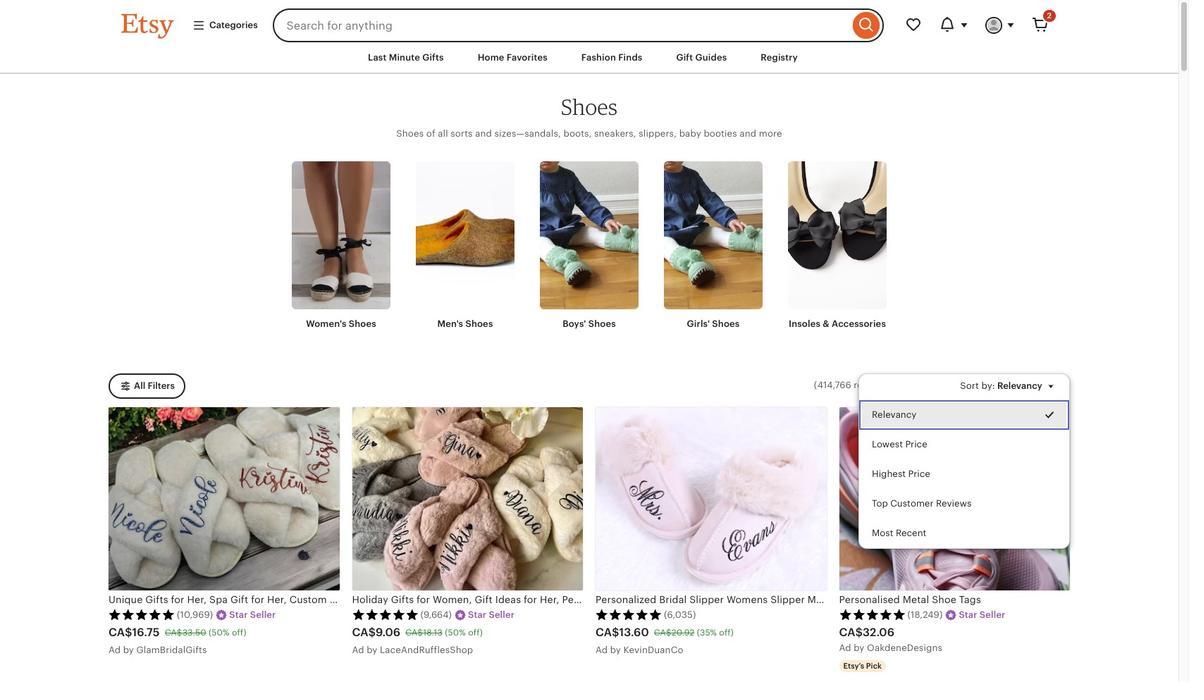 Task type: describe. For each thing, give the bounding box(es) containing it.
d inside ca$ 32.06 a d b y oakdenedesigns
[[846, 643, 852, 654]]

home favorites link
[[467, 45, 558, 71]]

last minute gifts
[[368, 52, 444, 63]]

glambridalgifts
[[137, 645, 207, 656]]

9.06
[[376, 627, 401, 640]]

boots,
[[564, 129, 592, 139]]

(9,664)
[[421, 610, 452, 620]]

star seller for 16.75
[[229, 610, 276, 620]]

etsy's
[[844, 662, 865, 671]]

3 star seller from the left
[[959, 610, 1006, 620]]

star for 16.75
[[229, 610, 248, 620]]

customer
[[891, 498, 934, 509]]

girls'
[[687, 319, 710, 330]]

top customer reviews
[[872, 498, 972, 509]]

menu bar containing last minute gifts
[[96, 42, 1083, 74]]

men's
[[438, 319, 464, 330]]

all filters button
[[109, 374, 185, 399]]

metal
[[903, 595, 930, 606]]

(6,035)
[[664, 610, 696, 620]]

men's shoes link
[[416, 162, 515, 331]]

results,
[[854, 380, 887, 391]]

ca$ 9.06 ca$ 18.13 (50% off) a d b y laceandrufflesshop
[[352, 627, 483, 656]]

sort by: relevancy
[[961, 381, 1043, 391]]

finds
[[619, 52, 643, 63]]

booties
[[704, 129, 738, 139]]

b for 13.60
[[611, 645, 617, 656]]

etsy's pick
[[844, 662, 882, 671]]

home favorites
[[478, 52, 548, 63]]

insoles & accessories
[[789, 319, 887, 330]]

highest
[[872, 469, 906, 479]]

boys' shoes link
[[540, 162, 639, 331]]

last minute gifts link
[[358, 45, 455, 71]]

a for 9.06
[[352, 645, 359, 656]]

girls' shoes
[[687, 319, 740, 330]]

all filters
[[134, 381, 175, 391]]

insoles
[[789, 319, 821, 330]]

2 link
[[1024, 8, 1058, 42]]

lowest price
[[872, 439, 928, 450]]

highest price
[[872, 469, 931, 479]]

personalised metal shoe tags image
[[840, 408, 1071, 591]]

2
[[1048, 11, 1052, 20]]

personalised
[[840, 595, 901, 606]]

more
[[759, 129, 783, 139]]

( 414,766 results,
[[814, 380, 887, 391]]

shoes for men's shoes
[[466, 319, 493, 330]]

(35%
[[697, 628, 717, 638]]

all
[[134, 381, 146, 391]]

fashion finds link
[[571, 45, 653, 71]]

(18,249)
[[908, 610, 943, 620]]

Search for anything text field
[[273, 8, 850, 42]]

top customer reviews link
[[860, 489, 1070, 519]]

top
[[872, 498, 889, 509]]

4 5 out of 5 stars image from the left
[[840, 609, 906, 620]]

shoes for boys' shoes
[[589, 319, 616, 330]]

registry link
[[751, 45, 809, 71]]

of
[[427, 129, 436, 139]]

shoes up shoes of all sorts and sizes—sandals, boots, sneakers, slippers, baby booties and more
[[561, 94, 618, 120]]

(10,969)
[[177, 610, 213, 620]]

gifts
[[423, 52, 444, 63]]

pick
[[867, 662, 882, 671]]

categories banner
[[96, 0, 1083, 42]]

0 vertical spatial relevancy
[[998, 381, 1043, 391]]

shoe
[[932, 595, 957, 606]]

registry
[[761, 52, 798, 63]]

18.13
[[423, 628, 443, 638]]

16.75
[[132, 627, 160, 640]]

baby
[[680, 129, 702, 139]]

gift
[[677, 52, 694, 63]]

women's shoes link
[[292, 162, 391, 331]]

off) for 13.60
[[720, 628, 734, 638]]

personalized bridal slipper womens slipper memory foam fluffy soft warm slip on house slippers,anti-skid cozy plush for indoor outdoor image
[[596, 408, 827, 591]]

3 star from the left
[[959, 610, 978, 620]]

girls' shoes link
[[664, 162, 763, 331]]

price for lowest price
[[906, 439, 928, 450]]

y for 9.06
[[373, 645, 378, 656]]

414,766
[[818, 380, 852, 391]]

shoes for women's shoes
[[349, 319, 376, 330]]

b inside ca$ 32.06 a d b y oakdenedesigns
[[854, 643, 860, 654]]

32.06
[[863, 627, 895, 640]]

off) for 16.75
[[232, 628, 247, 638]]

seller for 16.75
[[250, 610, 276, 620]]

sneakers,
[[595, 129, 637, 139]]

relevancy inside "link"
[[872, 409, 917, 420]]



Task type: locate. For each thing, give the bounding box(es) containing it.
holiday gifts for women, gift ideas for her, personalized gifts for women, custom fluffy slippers, birthday gifts for her, christmas gift image
[[352, 408, 583, 591]]

shoes right men's at top left
[[466, 319, 493, 330]]

y inside ca$ 32.06 a d b y oakdenedesigns
[[860, 643, 865, 654]]

kevinduanco
[[624, 645, 684, 656]]

33.50
[[182, 628, 206, 638]]

ca$
[[109, 627, 132, 640], [352, 627, 376, 640], [596, 627, 620, 640], [840, 627, 863, 640], [165, 628, 182, 638], [406, 628, 423, 638], [654, 628, 672, 638]]

d for 16.75
[[115, 645, 121, 656]]

lowest
[[872, 439, 903, 450]]

seller down tags
[[980, 610, 1006, 620]]

2 horizontal spatial star seller
[[959, 610, 1006, 620]]

relevancy up lowest price in the bottom right of the page
[[872, 409, 917, 420]]

star seller down tags
[[959, 610, 1006, 620]]

0 horizontal spatial (50%
[[209, 628, 230, 638]]

1 off) from the left
[[232, 628, 247, 638]]

favorites
[[507, 52, 548, 63]]

highest price link
[[860, 460, 1070, 489]]

3 5 out of 5 stars image from the left
[[596, 609, 662, 620]]

1 horizontal spatial relevancy
[[998, 381, 1043, 391]]

all
[[438, 129, 448, 139]]

2 horizontal spatial seller
[[980, 610, 1006, 620]]

off) inside ca$ 16.75 ca$ 33.50 (50% off) a d b y glambridalgifts
[[232, 628, 247, 638]]

b left kevinduanco
[[611, 645, 617, 656]]

d inside ca$ 9.06 ca$ 18.13 (50% off) a d b y laceandrufflesshop
[[358, 645, 364, 656]]

most
[[872, 528, 894, 539]]

star down tags
[[959, 610, 978, 620]]

fashion finds
[[582, 52, 643, 63]]

reviews
[[937, 498, 972, 509]]

b for 9.06
[[367, 645, 373, 656]]

shoes inside "link"
[[349, 319, 376, 330]]

off) right (35%
[[720, 628, 734, 638]]

2 seller from the left
[[489, 610, 515, 620]]

1 horizontal spatial star seller
[[468, 610, 515, 620]]

ca$ 16.75 ca$ 33.50 (50% off) a d b y glambridalgifts
[[109, 627, 247, 656]]

(50% right 33.50
[[209, 628, 230, 638]]

star seller for 9.06
[[468, 610, 515, 620]]

by:
[[982, 381, 996, 391]]

y up etsy's pick
[[860, 643, 865, 654]]

&
[[823, 319, 830, 330]]

filters
[[148, 381, 175, 391]]

seller right (10,969)
[[250, 610, 276, 620]]

a inside ca$ 9.06 ca$ 18.13 (50% off) a d b y laceandrufflesshop
[[352, 645, 359, 656]]

b for 16.75
[[123, 645, 129, 656]]

most recent link
[[860, 519, 1070, 549]]

star right (9,664)
[[468, 610, 487, 620]]

recent
[[896, 528, 927, 539]]

(50% for 9.06
[[445, 628, 466, 638]]

star seller right (9,664)
[[468, 610, 515, 620]]

y down 9.06
[[373, 645, 378, 656]]

star
[[229, 610, 248, 620], [468, 610, 487, 620], [959, 610, 978, 620]]

personalised metal shoe tags
[[840, 595, 982, 606]]

unique gifts for her, spa gift for her, custom slippers, personalized fluffy slippers, birthday gifts, christmas gifts for her image
[[109, 408, 340, 591]]

price
[[906, 439, 928, 450], [909, 469, 931, 479]]

sort
[[961, 381, 980, 391]]

gift guides link
[[666, 45, 738, 71]]

b inside ca$ 16.75 ca$ 33.50 (50% off) a d b y glambridalgifts
[[123, 645, 129, 656]]

1 vertical spatial price
[[909, 469, 931, 479]]

0 horizontal spatial off)
[[232, 628, 247, 638]]

price for highest price
[[909, 469, 931, 479]]

1 horizontal spatial (50%
[[445, 628, 466, 638]]

(
[[814, 380, 818, 391]]

fashion
[[582, 52, 616, 63]]

b
[[854, 643, 860, 654], [123, 645, 129, 656], [367, 645, 373, 656], [611, 645, 617, 656]]

laceandrufflesshop
[[380, 645, 473, 656]]

3 seller from the left
[[980, 610, 1006, 620]]

and left more on the right
[[740, 129, 757, 139]]

(50% inside ca$ 9.06 ca$ 18.13 (50% off) a d b y laceandrufflesshop
[[445, 628, 466, 638]]

star right (10,969)
[[229, 610, 248, 620]]

boys' shoes
[[563, 319, 616, 330]]

2 star seller from the left
[[468, 610, 515, 620]]

tags
[[960, 595, 982, 606]]

y down 16.75
[[129, 645, 134, 656]]

y inside ca$ 13.60 ca$ 20.92 (35% off) a d b y kevinduanco
[[616, 645, 621, 656]]

menu containing relevancy
[[859, 374, 1071, 549]]

y
[[860, 643, 865, 654], [129, 645, 134, 656], [373, 645, 378, 656], [616, 645, 621, 656]]

off)
[[232, 628, 247, 638], [469, 628, 483, 638], [720, 628, 734, 638]]

d left kevinduanco
[[602, 645, 608, 656]]

d left glambridalgifts
[[115, 645, 121, 656]]

seller right (9,664)
[[489, 610, 515, 620]]

y down 13.60
[[616, 645, 621, 656]]

seller
[[250, 610, 276, 620], [489, 610, 515, 620], [980, 610, 1006, 620]]

y for 13.60
[[616, 645, 621, 656]]

2 (50% from the left
[[445, 628, 466, 638]]

0 horizontal spatial and
[[476, 129, 492, 139]]

5 out of 5 stars image up 9.06
[[352, 609, 419, 620]]

women's shoes
[[306, 319, 376, 330]]

5 out of 5 stars image for 13.60
[[596, 609, 662, 620]]

off) inside ca$ 13.60 ca$ 20.92 (35% off) a d b y kevinduanco
[[720, 628, 734, 638]]

1 horizontal spatial star
[[468, 610, 487, 620]]

1 and from the left
[[476, 129, 492, 139]]

d for 13.60
[[602, 645, 608, 656]]

none search field inside categories banner
[[273, 8, 884, 42]]

5 out of 5 stars image for 16.75
[[109, 609, 175, 620]]

lowest price link
[[860, 430, 1070, 460]]

a for 16.75
[[109, 645, 115, 656]]

gift guides
[[677, 52, 727, 63]]

d inside ca$ 16.75 ca$ 33.50 (50% off) a d b y glambridalgifts
[[115, 645, 121, 656]]

2 horizontal spatial off)
[[720, 628, 734, 638]]

d for 9.06
[[358, 645, 364, 656]]

shoes for girls' shoes
[[713, 319, 740, 330]]

y inside ca$ 16.75 ca$ 33.50 (50% off) a d b y glambridalgifts
[[129, 645, 134, 656]]

b left glambridalgifts
[[123, 645, 129, 656]]

0 horizontal spatial seller
[[250, 610, 276, 620]]

d left laceandrufflesshop
[[358, 645, 364, 656]]

b inside ca$ 9.06 ca$ 18.13 (50% off) a d b y laceandrufflesshop
[[367, 645, 373, 656]]

0 horizontal spatial star
[[229, 610, 248, 620]]

(50% inside ca$ 16.75 ca$ 33.50 (50% off) a d b y glambridalgifts
[[209, 628, 230, 638]]

13.60
[[620, 627, 649, 640]]

1 (50% from the left
[[209, 628, 230, 638]]

shoes left of
[[397, 129, 424, 139]]

y inside ca$ 9.06 ca$ 18.13 (50% off) a d b y laceandrufflesshop
[[373, 645, 378, 656]]

and right the sorts at the left top of page
[[476, 129, 492, 139]]

most recent
[[872, 528, 927, 539]]

1 5 out of 5 stars image from the left
[[109, 609, 175, 620]]

categories button
[[182, 13, 268, 38]]

a inside ca$ 16.75 ca$ 33.50 (50% off) a d b y glambridalgifts
[[109, 645, 115, 656]]

(50% right 18.13
[[445, 628, 466, 638]]

0 horizontal spatial relevancy
[[872, 409, 917, 420]]

ca$ inside ca$ 32.06 a d b y oakdenedesigns
[[840, 627, 863, 640]]

price up the top customer reviews
[[909, 469, 931, 479]]

a
[[840, 643, 846, 654], [109, 645, 115, 656], [352, 645, 359, 656], [596, 645, 602, 656]]

men's shoes
[[438, 319, 493, 330]]

off) right 33.50
[[232, 628, 247, 638]]

shoes right 'girls''
[[713, 319, 740, 330]]

1 vertical spatial relevancy
[[872, 409, 917, 420]]

off) right 18.13
[[469, 628, 483, 638]]

relevancy
[[998, 381, 1043, 391], [872, 409, 917, 420]]

categories
[[209, 20, 258, 30]]

price right lowest
[[906, 439, 928, 450]]

women's
[[306, 319, 347, 330]]

5 out of 5 stars image for 9.06
[[352, 609, 419, 620]]

d up the etsy's
[[846, 643, 852, 654]]

b up the etsy's
[[854, 643, 860, 654]]

accessories
[[832, 319, 887, 330]]

(50%
[[209, 628, 230, 638], [445, 628, 466, 638]]

star seller right (10,969)
[[229, 610, 276, 620]]

5 out of 5 stars image down personalised
[[840, 609, 906, 620]]

guides
[[696, 52, 727, 63]]

5 out of 5 stars image up 16.75
[[109, 609, 175, 620]]

1 horizontal spatial and
[[740, 129, 757, 139]]

shoes of all sorts and sizes—sandals, boots, sneakers, slippers, baby booties and more
[[397, 129, 783, 139]]

insoles & accessories link
[[789, 162, 887, 331]]

1 horizontal spatial seller
[[489, 610, 515, 620]]

a inside ca$ 32.06 a d b y oakdenedesigns
[[840, 643, 846, 654]]

2 star from the left
[[468, 610, 487, 620]]

2 off) from the left
[[469, 628, 483, 638]]

home
[[478, 52, 505, 63]]

2 horizontal spatial star
[[959, 610, 978, 620]]

1 star from the left
[[229, 610, 248, 620]]

5 out of 5 stars image up 13.60
[[596, 609, 662, 620]]

boys'
[[563, 319, 586, 330]]

1 seller from the left
[[250, 610, 276, 620]]

3 off) from the left
[[720, 628, 734, 638]]

seller for 9.06
[[489, 610, 515, 620]]

last
[[368, 52, 387, 63]]

star seller
[[229, 610, 276, 620], [468, 610, 515, 620], [959, 610, 1006, 620]]

minute
[[389, 52, 420, 63]]

1 horizontal spatial off)
[[469, 628, 483, 638]]

5 out of 5 stars image
[[109, 609, 175, 620], [352, 609, 419, 620], [596, 609, 662, 620], [840, 609, 906, 620]]

menu
[[859, 374, 1071, 549]]

2 5 out of 5 stars image from the left
[[352, 609, 419, 620]]

b inside ca$ 13.60 ca$ 20.92 (35% off) a d b y kevinduanco
[[611, 645, 617, 656]]

shoes right boys' on the left top of the page
[[589, 319, 616, 330]]

d inside ca$ 13.60 ca$ 20.92 (35% off) a d b y kevinduanco
[[602, 645, 608, 656]]

0 vertical spatial price
[[906, 439, 928, 450]]

off) for 9.06
[[469, 628, 483, 638]]

star for 9.06
[[468, 610, 487, 620]]

off) inside ca$ 9.06 ca$ 18.13 (50% off) a d b y laceandrufflesshop
[[469, 628, 483, 638]]

y for 16.75
[[129, 645, 134, 656]]

ca$ 13.60 ca$ 20.92 (35% off) a d b y kevinduanco
[[596, 627, 734, 656]]

a for 13.60
[[596, 645, 602, 656]]

sizes—sandals,
[[495, 129, 561, 139]]

shoes
[[561, 94, 618, 120], [397, 129, 424, 139], [349, 319, 376, 330], [466, 319, 493, 330], [589, 319, 616, 330], [713, 319, 740, 330]]

ca$ 32.06 a d b y oakdenedesigns
[[840, 627, 943, 654]]

relevancy right by:
[[998, 381, 1043, 391]]

oakdenedesigns
[[868, 643, 943, 654]]

shoes right women's
[[349, 319, 376, 330]]

0 horizontal spatial star seller
[[229, 610, 276, 620]]

b left laceandrufflesshop
[[367, 645, 373, 656]]

None search field
[[273, 8, 884, 42]]

20.92
[[672, 628, 695, 638]]

1 star seller from the left
[[229, 610, 276, 620]]

menu bar
[[96, 42, 1083, 74]]

2 and from the left
[[740, 129, 757, 139]]

and
[[476, 129, 492, 139], [740, 129, 757, 139]]

(50% for 16.75
[[209, 628, 230, 638]]

a inside ca$ 13.60 ca$ 20.92 (35% off) a d b y kevinduanco
[[596, 645, 602, 656]]



Task type: vqa. For each thing, say whether or not it's contained in the screenshot.
Product video element to the left
no



